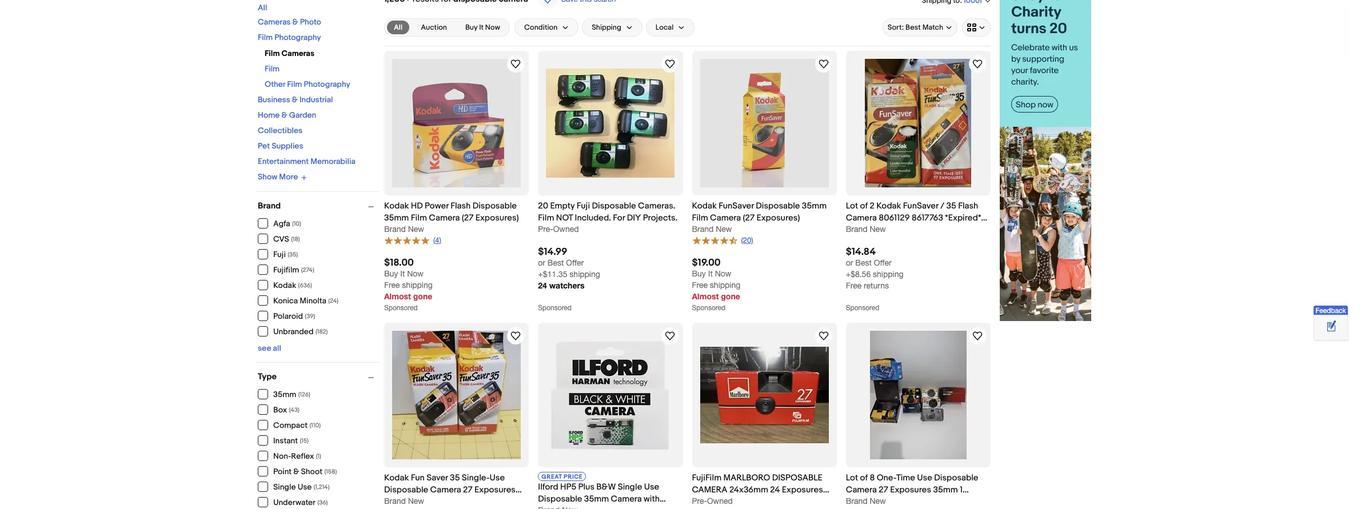Task type: locate. For each thing, give the bounding box(es) containing it.
point
[[273, 467, 292, 477]]

0 vertical spatial owned
[[553, 225, 579, 234]]

film photography link
[[258, 33, 321, 42]]

film up other
[[265, 64, 280, 74]]

0 vertical spatial 24
[[538, 281, 547, 291]]

brand new for horizon-
[[846, 497, 886, 506]]

buy inside "$18.00 buy it now free shipping almost gone"
[[384, 269, 398, 278]]

use inside lot of 8 one-time use  disposable camera 27 exposures 35mm 1 horizon-7 kodak
[[918, 473, 933, 484]]

exposures) inside kodak funsaver disposable 35mm film camera (27 exposures) brand new
[[757, 213, 800, 224]]

cameras.
[[638, 201, 676, 212]]

27 for one-
[[879, 485, 889, 496]]

free
[[384, 281, 400, 290], [692, 281, 708, 290], [846, 282, 862, 291]]

camera left 8061129
[[846, 213, 877, 224]]

best right sort:
[[906, 23, 921, 32]]

0 horizontal spatial gone
[[413, 292, 433, 301]]

0 vertical spatial 35
[[947, 201, 957, 212]]

(20) link
[[692, 235, 754, 245]]

2 funsaver from the left
[[904, 201, 939, 212]]

pre- inside 20 empty fuji disposable cameras. film not included. for diy projects. pre-owned
[[538, 225, 553, 234]]

0 horizontal spatial it
[[401, 269, 405, 278]]

brand new for disposable
[[846, 225, 886, 234]]

use right 'time'
[[918, 473, 933, 484]]

almost down $18.00
[[384, 292, 411, 301]]

lot of 2 kodak funsaver / 35 flash camera 8061129 8617763 *expired* disposable
[[846, 201, 982, 236]]

watch kodak hd power flash disposable 35mm film camera (27 exposures) image
[[509, 57, 523, 71]]

camera up (20) link at the top right of the page
[[710, 213, 741, 224]]

0 vertical spatial pre-
[[538, 225, 553, 234]]

$19.00 buy it now free shipping almost gone
[[692, 257, 741, 301]]

camera up 'horizon-'
[[846, 485, 877, 496]]

1 vertical spatial 2
[[449, 497, 454, 508]]

not
[[556, 213, 573, 224]]

camera inside lot of 8 one-time use  disposable camera 27 exposures 35mm 1 horizon-7 kodak
[[846, 485, 877, 496]]

business & industrial home & garden collectibles pet supplies entertainment memorabilia
[[258, 95, 356, 166]]

1 vertical spatial cameras
[[282, 49, 315, 58]]

all up "cameras & photo" link
[[258, 3, 267, 13]]

0 horizontal spatial buy
[[384, 269, 398, 278]]

of for 8
[[861, 473, 868, 484]]

gone for $19.00
[[721, 292, 741, 301]]

$14.84 or best offer +$8.56 shipping free returns
[[846, 247, 904, 291]]

kodak up (20) link at the top right of the page
[[692, 201, 717, 212]]

home & garden link
[[258, 110, 316, 120]]

minolta
[[300, 296, 326, 306]]

photography up industrial
[[304, 79, 350, 89]]

(4)
[[434, 236, 442, 245]]

2 horizontal spatial it
[[708, 269, 713, 278]]

brand up agfa
[[258, 200, 281, 211]]

it inside "$18.00 buy it now free shipping almost gone"
[[401, 269, 405, 278]]

box (43)
[[273, 406, 300, 415]]

all link left auction link
[[387, 21, 410, 34]]

lot of 8 one-time use  disposable camera 27 exposures 35mm 1 horizon-7 kodak image
[[870, 331, 967, 460]]

brand new down "8"
[[846, 497, 886, 506]]

best for $14.99
[[548, 259, 564, 268]]

cameras up film photography
[[258, 17, 291, 27]]

single right b&w
[[618, 482, 642, 493]]

35mm (126)
[[273, 390, 310, 400]]

disposable inside kodak hd power flash disposable 35mm film camera (27 exposures) brand new
[[473, 201, 517, 212]]

0 horizontal spatial (27
[[462, 213, 474, 224]]

unbranded
[[273, 327, 314, 337]]

24x36mm
[[730, 485, 769, 496]]

kodak left the hd on the left top of page
[[384, 201, 409, 212]]

single use (1,214)
[[273, 483, 330, 492]]

0 horizontal spatial 2
[[449, 497, 454, 508]]

35 right /
[[947, 201, 957, 212]]

now inside "$18.00 buy it now free shipping almost gone"
[[407, 269, 424, 278]]

free inside $14.84 or best offer +$8.56 shipping free returns
[[846, 282, 862, 291]]

best down $14.99 at left
[[548, 259, 564, 268]]

of inside lot of 8 one-time use  disposable camera 27 exposures 35mm 1 horizon-7 kodak
[[861, 473, 868, 484]]

20 empty fuji disposable cameras. film not included. for diy projects. image
[[546, 69, 675, 178]]

fuji up included.
[[577, 201, 590, 212]]

27 down single-
[[463, 485, 473, 496]]

disposable
[[473, 201, 517, 212], [592, 201, 636, 212], [756, 201, 800, 212], [846, 225, 891, 236], [935, 473, 979, 484], [384, 485, 429, 496], [538, 494, 583, 505]]

2 horizontal spatial best
[[906, 23, 921, 32]]

1 flash from the left
[[451, 201, 471, 212]]

of inside lot of 2 kodak funsaver / 35 flash camera 8061129 8617763 *expired* disposable
[[861, 201, 868, 212]]

shipping up watchers
[[570, 270, 600, 279]]

all link
[[258, 3, 267, 13], [387, 21, 410, 34]]

0 vertical spatial all
[[258, 3, 267, 13]]

pre- down 20
[[538, 225, 553, 234]]

or inside $14.84 or best offer +$8.56 shipping free returns
[[846, 259, 854, 268]]

watch lot of 8 one-time use  disposable camera 27 exposures 35mm 1 horizon-7 kodak image
[[971, 329, 985, 343]]

all
[[273, 343, 281, 353]]

watch ilford hp5 plus b&w single use disposable 35mm camera with flash, 27 exposures image
[[663, 329, 677, 343]]

pre-owned
[[692, 497, 733, 506]]

pet
[[258, 141, 270, 151]]

new down fun
[[408, 497, 424, 506]]

2 offer from the left
[[874, 259, 892, 268]]

kodak left fun
[[384, 473, 409, 484]]

kodak funsaver disposable 35mm film camera (27 exposures) link
[[692, 200, 837, 224]]

0 vertical spatial 2
[[870, 201, 875, 212]]

2 inside lot of 2 kodak funsaver / 35 flash camera 8061129 8617763 *expired* disposable
[[870, 201, 875, 212]]

funsaver up (20)
[[719, 201, 754, 212]]

camera inside great price ilford hp5 plus b&w single use disposable 35mm camera with flash, 27 exposures
[[611, 494, 642, 505]]

shipping
[[592, 23, 622, 32]]

27 up 7
[[879, 485, 889, 496]]

underwater
[[273, 498, 316, 508]]

2 gone from the left
[[721, 292, 741, 301]]

it inside 'link'
[[479, 23, 484, 32]]

condition
[[524, 23, 558, 32]]

24 down +$11.35
[[538, 281, 547, 291]]

listing options selector. gallery view selected. image
[[968, 23, 986, 32]]

new down 8061129
[[870, 225, 886, 234]]

& left photo
[[293, 17, 298, 27]]

film inside 20 empty fuji disposable cameras. film not included. for diy projects. pre-owned
[[538, 213, 554, 224]]

free inside $19.00 buy it now free shipping almost gone
[[692, 281, 708, 290]]

1 (27 from the left
[[462, 213, 474, 224]]

polaroid (39)
[[273, 312, 315, 321]]

1 gone from the left
[[413, 292, 433, 301]]

0 horizontal spatial funsaver
[[719, 201, 754, 212]]

1 horizontal spatial it
[[479, 23, 484, 32]]

free for $19.00
[[692, 281, 708, 290]]

now down the $19.00
[[715, 269, 732, 278]]

1 horizontal spatial or
[[846, 259, 854, 268]]

1 horizontal spatial 2
[[870, 201, 875, 212]]

fuji left (35)
[[273, 250, 286, 260]]

0 horizontal spatial offer
[[566, 259, 584, 268]]

it right auction link
[[479, 23, 484, 32]]

ilford hp5 plus b&w single use disposable 35mm camera with flash, 27 exposures image
[[546, 331, 675, 460]]

of for 2
[[861, 201, 868, 212]]

lot up $14.84
[[846, 201, 859, 212]]

& for business
[[292, 95, 298, 105]]

home
[[258, 110, 280, 120]]

2 horizontal spatial now
[[715, 269, 732, 278]]

show
[[258, 172, 278, 182]]

film up film link
[[265, 49, 280, 58]]

exposures inside fujifilm marlboro disposable camera 24x36mm 24 exposures used 1997
[[782, 485, 823, 496]]

1 almost from the left
[[384, 292, 411, 301]]

35mm inside lot of 8 one-time use  disposable camera 27 exposures 35mm 1 horizon-7 kodak
[[934, 485, 958, 496]]

kodak inside kodak funsaver disposable 35mm film camera (27 exposures) brand new
[[692, 201, 717, 212]]

offer for $14.99
[[566, 259, 584, 268]]

0 horizontal spatial single
[[273, 483, 296, 492]]

27 inside great price ilford hp5 plus b&w single use disposable 35mm camera with flash, 27 exposures
[[563, 506, 572, 510]]

shipping button
[[582, 18, 643, 37]]

1 horizontal spatial single
[[618, 482, 642, 493]]

sort:
[[888, 23, 904, 32]]

(636)
[[298, 282, 312, 289]]

(15)
[[300, 438, 309, 445]]

1 horizontal spatial funsaver
[[904, 201, 939, 212]]

b&w
[[597, 482, 616, 493]]

/
[[941, 201, 945, 212]]

disposable inside lot of 8 one-time use  disposable camera 27 exposures 35mm 1 horizon-7 kodak
[[935, 473, 979, 484]]

kodak up 8061129
[[877, 201, 902, 212]]

fujifilm marlboro disposable camera 24x36mm 24 exposures used 1997 heading
[[692, 473, 830, 508]]

with
[[644, 494, 660, 505]]

buy inside $19.00 buy it now free shipping almost gone
[[692, 269, 706, 278]]

film
[[258, 33, 273, 42], [265, 49, 280, 58], [265, 64, 280, 74], [287, 79, 302, 89], [411, 213, 427, 224], [538, 213, 554, 224], [692, 213, 708, 224]]

memorabilia
[[311, 157, 356, 166]]

flash right power
[[451, 201, 471, 212]]

0 horizontal spatial pre-
[[538, 225, 553, 234]]

0 horizontal spatial owned
[[553, 225, 579, 234]]

all link up "cameras & photo" link
[[258, 3, 267, 13]]

non-reflex (1)
[[273, 452, 321, 462]]

2 vertical spatial lot
[[423, 497, 436, 508]]

brand up (20) link at the top right of the page
[[692, 225, 714, 234]]

gone inside $19.00 buy it now free shipping almost gone
[[721, 292, 741, 301]]

1 horizontal spatial (27
[[743, 213, 755, 224]]

2 of from the top
[[861, 473, 868, 484]]

kodak (636)
[[273, 281, 312, 291]]

almost inside $19.00 buy it now free shipping almost gone
[[692, 292, 719, 301]]

offer inside $14.99 or best offer +$11.35 shipping 24 watchers
[[566, 259, 584, 268]]

shipping down the $19.00
[[710, 281, 741, 290]]

exposures)
[[476, 213, 519, 224], [757, 213, 800, 224]]

0 vertical spatial photography
[[275, 33, 321, 42]]

35 right saver
[[450, 473, 460, 484]]

fun
[[411, 473, 425, 484]]

1 horizontal spatial 27
[[563, 506, 572, 510]]

new inside kodak funsaver disposable 35mm film camera (27 exposures) brand new
[[716, 225, 732, 234]]

(274)
[[301, 267, 314, 274]]

1 horizontal spatial all
[[394, 23, 403, 32]]

2 horizontal spatial 27
[[879, 485, 889, 496]]

1 horizontal spatial fuji
[[577, 201, 590, 212]]

new up (20) link at the top right of the page
[[716, 225, 732, 234]]

& for cameras
[[293, 17, 298, 27]]

$18.00 buy it now free shipping almost gone
[[384, 257, 433, 301]]

kodak fun saver 35 single-use disposable camera 27 exposures exp 2005 lot of 2
[[384, 473, 516, 508]]

single-
[[462, 473, 490, 484]]

now inside $19.00 buy it now free shipping almost gone
[[715, 269, 732, 278]]

kodak fun saver 35 single-use disposable camera 27 exposures exp 2005 lot of 2 image
[[392, 331, 521, 460]]

(10)
[[292, 220, 301, 228]]

kodak right 7
[[886, 497, 911, 508]]

27 inside lot of 8 one-time use  disposable camera 27 exposures 35mm 1 horizon-7 kodak
[[879, 485, 889, 496]]

buy right auction link
[[466, 23, 478, 32]]

film down the hd on the left top of page
[[411, 213, 427, 224]]

owned down camera
[[707, 497, 733, 506]]

1 offer from the left
[[566, 259, 584, 268]]

1 horizontal spatial exposures)
[[757, 213, 800, 224]]

1 horizontal spatial free
[[692, 281, 708, 290]]

disposable inside kodak fun saver 35 single-use disposable camera 27 exposures exp 2005 lot of 2
[[384, 485, 429, 496]]

free down the $19.00
[[692, 281, 708, 290]]

2 or from the left
[[846, 259, 854, 268]]

camera down power
[[429, 213, 460, 224]]

buy inside 'link'
[[466, 23, 478, 32]]

buy for $19.00
[[692, 269, 706, 278]]

buy
[[466, 23, 478, 32], [384, 269, 398, 278], [692, 269, 706, 278]]

free down $18.00
[[384, 281, 400, 290]]

or down $14.99 at left
[[538, 259, 546, 268]]

cvs
[[273, 234, 289, 244]]

1 exposures) from the left
[[476, 213, 519, 224]]

shipping up returns
[[873, 270, 904, 279]]

photography inside film cameras film other film photography
[[304, 79, 350, 89]]

kodak hd power flash disposable 35mm film camera (27 exposures) link
[[384, 200, 529, 224]]

0 vertical spatial of
[[861, 201, 868, 212]]

shipping inside $19.00 buy it now free shipping almost gone
[[710, 281, 741, 290]]

new up '(4)' link
[[408, 225, 424, 234]]

best inside dropdown button
[[906, 23, 921, 32]]

ilford hp5 plus b&w single use disposable 35mm camera with flash, 27 exposures heading
[[538, 482, 666, 510]]

of left "8"
[[861, 473, 868, 484]]

kodak
[[384, 201, 409, 212], [692, 201, 717, 212], [877, 201, 902, 212], [273, 281, 296, 291], [384, 473, 409, 484], [886, 497, 911, 508]]

0 horizontal spatial best
[[548, 259, 564, 268]]

2 (27 from the left
[[743, 213, 755, 224]]

exposures) inside kodak hd power flash disposable 35mm film camera (27 exposures) brand new
[[476, 213, 519, 224]]

lot left "8"
[[846, 473, 859, 484]]

all
[[258, 3, 267, 13], [394, 23, 403, 32]]

camera down b&w
[[611, 494, 642, 505]]

shipping inside "$18.00 buy it now free shipping almost gone"
[[402, 281, 433, 290]]

new inside kodak hd power flash disposable 35mm film camera (27 exposures) brand new
[[408, 225, 424, 234]]

almost inside "$18.00 buy it now free shipping almost gone"
[[384, 292, 411, 301]]

business & industrial link
[[258, 95, 333, 105]]

& for point
[[294, 467, 299, 477]]

& right point
[[294, 467, 299, 477]]

fuji inside 20 empty fuji disposable cameras. film not included. for diy projects. pre-owned
[[577, 201, 590, 212]]

+$8.56
[[846, 270, 871, 279]]

flash up *expired*
[[959, 201, 979, 212]]

1 of from the top
[[861, 201, 868, 212]]

kodak funsaver disposable 35mm film camera (27 exposures) brand new
[[692, 201, 827, 234]]

use left ilford
[[490, 473, 505, 484]]

1 horizontal spatial best
[[856, 259, 872, 268]]

(4) link
[[384, 235, 442, 245]]

almost for $18.00
[[384, 292, 411, 301]]

1 vertical spatial 35
[[450, 473, 460, 484]]

film up (20) link at the top right of the page
[[692, 213, 708, 224]]

new down "8"
[[870, 497, 886, 506]]

kodak fun saver 35 single-use disposable camera 27 exposures exp 2005 lot of 2 link
[[384, 472, 529, 508]]

of up $14.84
[[861, 201, 868, 212]]

& right home
[[282, 110, 287, 120]]

0 horizontal spatial exposures)
[[476, 213, 519, 224]]

free down +$8.56
[[846, 282, 862, 291]]

it
[[479, 23, 484, 32], [401, 269, 405, 278], [708, 269, 713, 278]]

1 horizontal spatial pre-
[[692, 497, 707, 506]]

brand up '(4)' link
[[384, 225, 406, 234]]

watch kodak fun saver 35 single-use disposable camera 27 exposures exp 2005 lot of 2 image
[[509, 329, 523, 343]]

1 funsaver from the left
[[719, 201, 754, 212]]

cameras down film photography
[[282, 49, 315, 58]]

1 vertical spatial fuji
[[273, 250, 286, 260]]

35mm inside great price ilford hp5 plus b&w single use disposable 35mm camera with flash, 27 exposures
[[584, 494, 609, 505]]

diy
[[627, 213, 641, 224]]

24 down disposable
[[771, 485, 780, 496]]

buy down the $19.00
[[692, 269, 706, 278]]

lot inside lot of 8 one-time use  disposable camera 27 exposures 35mm 1 horizon-7 kodak
[[846, 473, 859, 484]]

projects.
[[643, 213, 678, 224]]

sort: best match button
[[883, 18, 958, 37]]

disposable inside lot of 2 kodak funsaver / 35 flash camera 8061129 8617763 *expired* disposable
[[846, 225, 891, 236]]

offer for $14.84
[[874, 259, 892, 268]]

now left condition
[[485, 23, 500, 32]]

exposures down single-
[[475, 485, 516, 496]]

ilford
[[538, 482, 559, 493]]

film up business & industrial link at the left top
[[287, 79, 302, 89]]

24
[[538, 281, 547, 291], [771, 485, 780, 496]]

1 vertical spatial all
[[394, 23, 403, 32]]

2 exposures) from the left
[[757, 213, 800, 224]]

lot for lot of 8 one-time use  disposable camera 27 exposures 35mm 1 horizon-7 kodak
[[846, 473, 859, 484]]

brand inside kodak funsaver disposable 35mm film camera (27 exposures) brand new
[[692, 225, 714, 234]]

agfa (10)
[[273, 219, 301, 229]]

2 almost from the left
[[692, 292, 719, 301]]

flash
[[451, 201, 471, 212], [959, 201, 979, 212]]

2 flash from the left
[[959, 201, 979, 212]]

kodak funsaver disposable 35mm film camera (27 exposures) heading
[[692, 201, 827, 224]]

2 horizontal spatial buy
[[692, 269, 706, 278]]

35mm inside kodak funsaver disposable 35mm film camera (27 exposures) brand new
[[802, 201, 827, 212]]

best inside $14.84 or best offer +$8.56 shipping free returns
[[856, 259, 872, 268]]

1 vertical spatial 24
[[771, 485, 780, 496]]

kodak hd power flash disposable 35mm film camera (27 exposures) image
[[392, 59, 521, 188]]

shipping inside $14.99 or best offer +$11.35 shipping 24 watchers
[[570, 270, 600, 279]]

0 vertical spatial fuji
[[577, 201, 590, 212]]

1 horizontal spatial offer
[[874, 259, 892, 268]]

buy down $18.00
[[384, 269, 398, 278]]

now
[[485, 23, 500, 32], [407, 269, 424, 278], [715, 269, 732, 278]]

funsaver inside kodak funsaver disposable 35mm film camera (27 exposures) brand new
[[719, 201, 754, 212]]

1 vertical spatial owned
[[707, 497, 733, 506]]

0 vertical spatial lot
[[846, 201, 859, 212]]

use up with
[[644, 482, 660, 493]]

single inside great price ilford hp5 plus b&w single use disposable 35mm camera with flash, 27 exposures
[[618, 482, 642, 493]]

lot of 2 kodak funsaver / 35 flash camera 8061129 8617763 *expired* disposable heading
[[846, 201, 988, 236]]

0 horizontal spatial now
[[407, 269, 424, 278]]

funsaver
[[719, 201, 754, 212], [904, 201, 939, 212]]

0 horizontal spatial 35
[[450, 473, 460, 484]]

lot left of
[[423, 497, 436, 508]]

27
[[463, 485, 473, 496], [879, 485, 889, 496], [563, 506, 572, 510]]

film down 20
[[538, 213, 554, 224]]

flash inside kodak hd power flash disposable 35mm film camera (27 exposures) brand new
[[451, 201, 471, 212]]

24 inside $14.99 or best offer +$11.35 shipping 24 watchers
[[538, 281, 547, 291]]

instant
[[273, 436, 298, 446]]

brand new down fun
[[384, 497, 424, 506]]

1 horizontal spatial gone
[[721, 292, 741, 301]]

27 inside kodak fun saver 35 single-use disposable camera 27 exposures exp 2005 lot of 2
[[463, 485, 473, 496]]

0 horizontal spatial free
[[384, 281, 400, 290]]

funsaver up 8617763
[[904, 201, 939, 212]]

2
[[870, 201, 875, 212], [449, 497, 454, 508]]

owned inside 20 empty fuji disposable cameras. film not included. for diy projects. pre-owned
[[553, 225, 579, 234]]

1 horizontal spatial buy
[[466, 23, 478, 32]]

offer inside $14.84 or best offer +$8.56 shipping free returns
[[874, 259, 892, 268]]

kodak inside kodak fun saver 35 single-use disposable camera 27 exposures exp 2005 lot of 2
[[384, 473, 409, 484]]

0 horizontal spatial 24
[[538, 281, 547, 291]]

or up +$8.56
[[846, 259, 854, 268]]

kodak for kodak fun saver 35 single-use disposable camera 27 exposures exp 2005 lot of 2
[[384, 473, 409, 484]]

or inside $14.99 or best offer +$11.35 shipping 24 watchers
[[538, 259, 546, 268]]

it inside $19.00 buy it now free shipping almost gone
[[708, 269, 713, 278]]

now down $18.00
[[407, 269, 424, 278]]

1 or from the left
[[538, 259, 546, 268]]

shipping for $14.84
[[873, 270, 904, 279]]

exposures down disposable
[[782, 485, 823, 496]]

exposures down 'time'
[[891, 485, 932, 496]]

collectibles
[[258, 126, 303, 136]]

best for $14.84
[[856, 259, 872, 268]]

1 vertical spatial lot
[[846, 473, 859, 484]]

2 up $14.84
[[870, 201, 875, 212]]

$14.99 or best offer +$11.35 shipping 24 watchers
[[538, 247, 600, 291]]

gone for $18.00
[[413, 292, 433, 301]]

gone inside "$18.00 buy it now free shipping almost gone"
[[413, 292, 433, 301]]

best inside $14.99 or best offer +$11.35 shipping 24 watchers
[[548, 259, 564, 268]]

camera up of
[[430, 485, 461, 496]]

it down the $19.00
[[708, 269, 713, 278]]

2 horizontal spatial free
[[846, 282, 862, 291]]

great price ilford hp5 plus b&w single use disposable 35mm camera with flash, 27 exposures
[[538, 474, 660, 510]]

match
[[923, 23, 944, 32]]

1 horizontal spatial 35
[[947, 201, 957, 212]]

brand new up $14.84
[[846, 225, 886, 234]]

disposable inside 20 empty fuji disposable cameras. film not included. for diy projects. pre-owned
[[592, 201, 636, 212]]

24 inside fujifilm marlboro disposable camera 24x36mm 24 exposures used 1997
[[771, 485, 780, 496]]

exp
[[384, 497, 399, 508]]

cameras inside film cameras film other film photography
[[282, 49, 315, 58]]

(24)
[[328, 297, 339, 305]]

see all
[[258, 343, 281, 353]]

0 horizontal spatial almost
[[384, 292, 411, 301]]

(18)
[[291, 236, 300, 243]]

1 horizontal spatial almost
[[692, 292, 719, 301]]

gone down $18.00
[[413, 292, 433, 301]]

1 vertical spatial all link
[[387, 21, 410, 34]]

1 vertical spatial of
[[861, 473, 868, 484]]

0 vertical spatial all link
[[258, 3, 267, 13]]

0 horizontal spatial fuji
[[273, 250, 286, 260]]

offer up watchers
[[566, 259, 584, 268]]

fujifilm marlboro disposable camera 24x36mm 24 exposures used 1997 image
[[700, 347, 829, 444]]

& up the garden at the left
[[292, 95, 298, 105]]

best down $14.84
[[856, 259, 872, 268]]

0 horizontal spatial or
[[538, 259, 546, 268]]

lot for lot of 2 kodak funsaver / 35 flash camera 8061129 8617763 *expired* disposable
[[846, 201, 859, 212]]

or for $14.84
[[846, 259, 854, 268]]

or for $14.99
[[538, 259, 546, 268]]

1 vertical spatial photography
[[304, 79, 350, 89]]

(27
[[462, 213, 474, 224], [743, 213, 755, 224]]

shipping down $18.00
[[402, 281, 433, 290]]

shipping inside $14.84 or best offer +$8.56 shipping free returns
[[873, 270, 904, 279]]

0 horizontal spatial 27
[[463, 485, 473, 496]]

point & shoot (158)
[[273, 467, 337, 477]]

watch fujifilm marlboro disposable camera 24x36mm 24 exposures used 1997 image
[[817, 329, 831, 343]]

0 horizontal spatial flash
[[451, 201, 471, 212]]

kodak inside kodak hd power flash disposable 35mm film camera (27 exposures) brand new
[[384, 201, 409, 212]]

brand left 7
[[846, 497, 868, 506]]

advertisement region
[[1000, 0, 1092, 321]]

1 horizontal spatial flash
[[959, 201, 979, 212]]

it down $18.00
[[401, 269, 405, 278]]

1997
[[716, 497, 733, 508]]

offer up returns
[[874, 259, 892, 268]]

free inside "$18.00 buy it now free shipping almost gone"
[[384, 281, 400, 290]]

1 horizontal spatial all link
[[387, 21, 410, 34]]

photography down cameras & photo
[[275, 33, 321, 42]]

great
[[542, 474, 562, 481]]

exposures inside great price ilford hp5 plus b&w single use disposable 35mm camera with flash, 27 exposures
[[574, 506, 615, 510]]

pre- down camera
[[692, 497, 707, 506]]

kodak for kodak funsaver disposable 35mm film camera (27 exposures) brand new
[[692, 201, 717, 212]]

cameras
[[258, 17, 291, 27], [282, 49, 315, 58]]

owned
[[553, 225, 579, 234], [707, 497, 733, 506]]

1 horizontal spatial 24
[[771, 485, 780, 496]]

exposures down "plus"
[[574, 506, 615, 510]]

1 horizontal spatial owned
[[707, 497, 733, 506]]

1 horizontal spatial now
[[485, 23, 500, 32]]

buy for $18.00
[[384, 269, 398, 278]]

27 right the flash,
[[563, 506, 572, 510]]

almost down the $19.00
[[692, 292, 719, 301]]

lot inside lot of 2 kodak funsaver / 35 flash camera 8061129 8617763 *expired* disposable
[[846, 201, 859, 212]]



Task type: vqa. For each thing, say whether or not it's contained in the screenshot.
rightmost exposures)
yes



Task type: describe. For each thing, give the bounding box(es) containing it.
film photography
[[258, 33, 321, 42]]

kodak fun saver 35 single-use disposable camera 27 exposures exp 2005 lot of 2 heading
[[384, 473, 522, 508]]

kodak funsaver disposable 35mm film camera (27 exposures) image
[[700, 59, 829, 188]]

watchers
[[549, 281, 585, 291]]

lot of 8 one-time use  disposable camera 27 exposures 35mm 1 horizon-7 kodak link
[[846, 472, 991, 508]]

(1,214)
[[314, 484, 330, 491]]

shipping for $14.99
[[570, 270, 600, 279]]

watch 20 empty fuji disposable cameras. film not included. for diy projects. image
[[663, 57, 677, 71]]

free for $18.00
[[384, 281, 400, 290]]

exposures inside lot of 8 one-time use  disposable camera 27 exposures 35mm 1 horizon-7 kodak
[[891, 485, 932, 496]]

kodak inside lot of 8 one-time use  disposable camera 27 exposures 35mm 1 horizon-7 kodak
[[886, 497, 911, 508]]

27 for 35
[[463, 485, 473, 496]]

use inside great price ilford hp5 plus b&w single use disposable 35mm camera with flash, 27 exposures
[[644, 482, 660, 493]]

now for $19.00
[[715, 269, 732, 278]]

fujifilm (274)
[[273, 265, 314, 275]]

buy it now
[[466, 23, 500, 32]]

marlboro
[[724, 473, 771, 484]]

camera inside kodak funsaver disposable 35mm film camera (27 exposures) brand new
[[710, 213, 741, 224]]

fuji (35)
[[273, 250, 298, 260]]

agfa
[[273, 219, 290, 229]]

8
[[870, 473, 875, 484]]

7
[[880, 497, 884, 508]]

supplies
[[272, 141, 303, 151]]

unbranded (182)
[[273, 327, 328, 337]]

cameras & photo
[[258, 17, 321, 27]]

empty
[[550, 201, 575, 212]]

(43)
[[289, 407, 300, 414]]

it for $19.00
[[708, 269, 713, 278]]

it for $18.00
[[401, 269, 405, 278]]

lot of 8 one-time use  disposable camera 27 exposures 35mm 1 horizon-7 kodak
[[846, 473, 979, 508]]

plus
[[579, 482, 595, 493]]

now for $18.00
[[407, 269, 424, 278]]

lot inside kodak fun saver 35 single-use disposable camera 27 exposures exp 2005 lot of 2
[[423, 497, 436, 508]]

$14.84
[[846, 247, 876, 258]]

save this search disposable camera search image
[[539, 0, 557, 9]]

entertainment memorabilia link
[[258, 157, 356, 166]]

film inside kodak hd power flash disposable 35mm film camera (27 exposures) brand new
[[411, 213, 427, 224]]

new for kodak fun saver 35 single-use disposable camera 27 exposures exp 2005 lot of 2
[[408, 497, 424, 506]]

camera inside lot of 2 kodak funsaver / 35 flash camera 8061129 8617763 *expired* disposable
[[846, 213, 877, 224]]

new for lot of 2 kodak funsaver / 35 flash camera 8061129 8617763 *expired* disposable
[[870, 225, 886, 234]]

1
[[960, 485, 963, 496]]

brand new for lot
[[384, 497, 424, 506]]

kodak for kodak (636)
[[273, 281, 296, 291]]

fujifilm
[[273, 265, 299, 275]]

watch kodak funsaver disposable 35mm film camera (27 exposures) image
[[817, 57, 831, 71]]

type button
[[258, 371, 379, 382]]

film cameras film other film photography
[[265, 49, 350, 89]]

(27 inside kodak funsaver disposable 35mm film camera (27 exposures) brand new
[[743, 213, 755, 224]]

(20)
[[742, 236, 754, 245]]

+$11.35
[[538, 270, 568, 279]]

35mm inside kodak hd power flash disposable 35mm film camera (27 exposures) brand new
[[384, 213, 409, 224]]

konica
[[273, 296, 298, 306]]

disposable inside kodak funsaver disposable 35mm film camera (27 exposures) brand new
[[756, 201, 800, 212]]

fujifilm marlboro disposable camera 24x36mm 24 exposures used 1997
[[692, 473, 823, 508]]

shipping for $18.00
[[402, 281, 433, 290]]

box
[[273, 406, 287, 415]]

cameras & photo link
[[258, 17, 321, 27]]

0 vertical spatial cameras
[[258, 17, 291, 27]]

35 inside kodak fun saver 35 single-use disposable camera 27 exposures exp 2005 lot of 2
[[450, 473, 460, 484]]

kodak hd power flash disposable 35mm film camera (27 exposures) brand new
[[384, 201, 519, 234]]

camera inside kodak hd power flash disposable 35mm film camera (27 exposures) brand new
[[429, 213, 460, 224]]

entertainment
[[258, 157, 309, 166]]

brand left of
[[384, 497, 406, 506]]

use down point & shoot (158)
[[298, 483, 312, 492]]

condition button
[[515, 18, 579, 37]]

cvs (18)
[[273, 234, 300, 244]]

film inside kodak funsaver disposable 35mm film camera (27 exposures) brand new
[[692, 213, 708, 224]]

returns
[[864, 282, 889, 291]]

non-
[[273, 452, 291, 462]]

one-
[[877, 473, 897, 484]]

lot of 8 one-time use  disposable camera 27 exposures 35mm 1 horizon-7 kodak heading
[[846, 473, 979, 508]]

brand up $14.84
[[846, 225, 868, 234]]

industrial
[[300, 95, 333, 105]]

hp5
[[560, 482, 577, 493]]

other
[[265, 79, 285, 89]]

$19.00
[[692, 257, 721, 269]]

2 inside kodak fun saver 35 single-use disposable camera 27 exposures exp 2005 lot of 2
[[449, 497, 454, 508]]

2005
[[401, 497, 421, 508]]

20 empty fuji disposable cameras. film not included. for diy projects. link
[[538, 200, 683, 224]]

brand inside kodak hd power flash disposable 35mm film camera (27 exposures) brand new
[[384, 225, 406, 234]]

(1)
[[316, 453, 321, 460]]

watch lot of 2 kodak funsaver / 35 flash camera 8061129 8617763 *expired* disposable image
[[971, 57, 985, 71]]

pet supplies link
[[258, 141, 303, 151]]

great price button
[[538, 472, 586, 482]]

(35)
[[288, 251, 298, 259]]

lot of 2 kodak funsaver / 35 flash camera 8061129 8617763 *expired* disposable image
[[866, 59, 972, 188]]

*expired*
[[946, 213, 982, 224]]

used
[[692, 497, 714, 508]]

$18.00
[[384, 257, 414, 269]]

(182)
[[316, 328, 328, 336]]

20 empty fuji disposable cameras. film not included. for diy projects. heading
[[538, 201, 678, 224]]

(39)
[[305, 313, 315, 320]]

funsaver inside lot of 2 kodak funsaver / 35 flash camera 8061129 8617763 *expired* disposable
[[904, 201, 939, 212]]

sort: best match
[[888, 23, 944, 32]]

flash inside lot of 2 kodak funsaver / 35 flash camera 8061129 8617763 *expired* disposable
[[959, 201, 979, 212]]

compact (110)
[[273, 421, 321, 431]]

disposable inside great price ilford hp5 plus b&w single use disposable 35mm camera with flash, 27 exposures
[[538, 494, 583, 505]]

All selected text field
[[394, 22, 403, 33]]

exposures inside kodak fun saver 35 single-use disposable camera 27 exposures exp 2005 lot of 2
[[475, 485, 516, 496]]

film down cameras & photo
[[258, 33, 273, 42]]

film link
[[265, 64, 280, 74]]

0 horizontal spatial all
[[258, 3, 267, 13]]

shoot
[[301, 467, 323, 477]]

0 horizontal spatial all link
[[258, 3, 267, 13]]

(27 inside kodak hd power flash disposable 35mm film camera (27 exposures) brand new
[[462, 213, 474, 224]]

kodak for kodak hd power flash disposable 35mm film camera (27 exposures) brand new
[[384, 201, 409, 212]]

kodak hd power flash disposable 35mm film camera (27 exposures) heading
[[384, 201, 519, 224]]

use inside kodak fun saver 35 single-use disposable camera 27 exposures exp 2005 lot of 2
[[490, 473, 505, 484]]

shipping for $19.00
[[710, 281, 741, 290]]

garden
[[289, 110, 316, 120]]

$14.99
[[538, 247, 568, 258]]

(110)
[[310, 422, 321, 430]]

auction link
[[414, 21, 454, 34]]

camera inside kodak fun saver 35 single-use disposable camera 27 exposures exp 2005 lot of 2
[[430, 485, 461, 496]]

35 inside lot of 2 kodak funsaver / 35 flash camera 8061129 8617763 *expired* disposable
[[947, 201, 957, 212]]

show more
[[258, 172, 298, 182]]

ilford hp5 plus b&w single use disposable 35mm camera with flash, 27 exposures link
[[538, 482, 683, 510]]

(158)
[[325, 468, 337, 476]]

fujifilm
[[692, 473, 722, 484]]

new for lot of 8 one-time use  disposable camera 27 exposures 35mm 1 horizon-7 kodak
[[870, 497, 886, 506]]

polaroid
[[273, 312, 303, 321]]

now inside buy it now 'link'
[[485, 23, 500, 32]]

konica minolta (24)
[[273, 296, 339, 306]]

kodak inside lot of 2 kodak funsaver / 35 flash camera 8061129 8617763 *expired* disposable
[[877, 201, 902, 212]]

almost for $19.00
[[692, 292, 719, 301]]

1 vertical spatial pre-
[[692, 497, 707, 506]]

price
[[564, 474, 583, 481]]

local
[[656, 23, 674, 32]]



